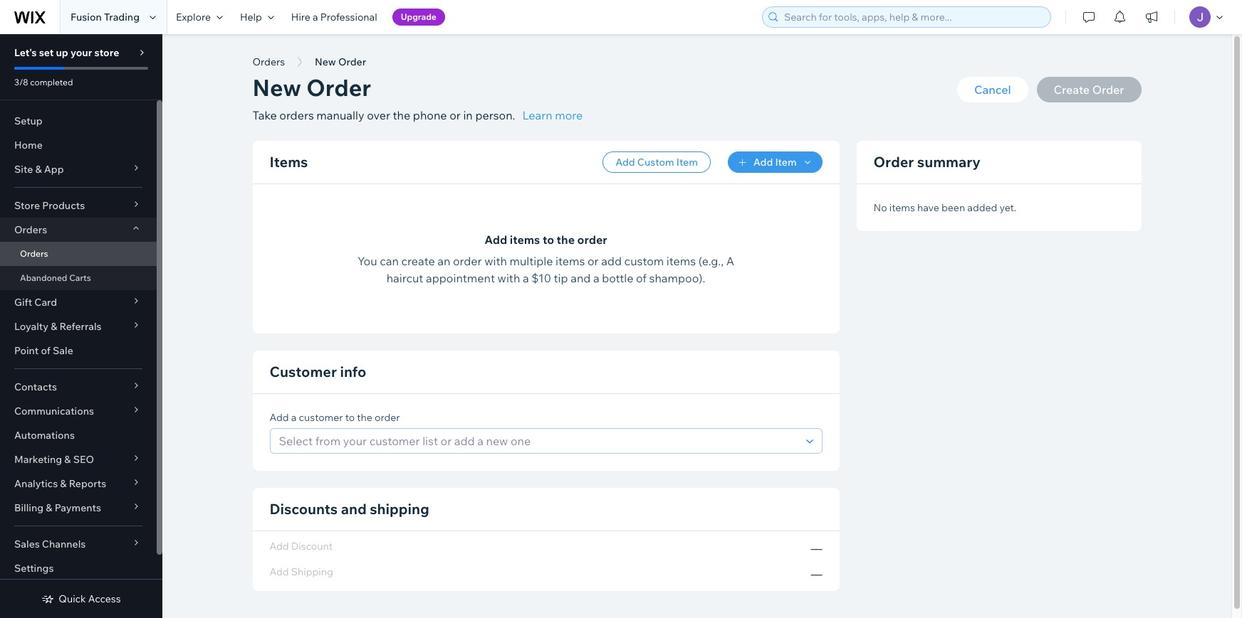 Task type: vqa. For each thing, say whether or not it's contained in the screenshot.
accepted payment methods
no



Task type: locate. For each thing, give the bounding box(es) containing it.
1 horizontal spatial of
[[636, 271, 647, 286]]

1 horizontal spatial item
[[775, 156, 797, 169]]

create
[[401, 254, 435, 269]]

0 horizontal spatial new
[[253, 73, 301, 102]]

0 vertical spatial the
[[393, 108, 410, 123]]

billing & payments button
[[0, 496, 157, 521]]

learn
[[522, 108, 553, 123]]

abandoned carts link
[[0, 266, 157, 291]]

2 horizontal spatial the
[[557, 233, 575, 247]]

order inside button
[[338, 56, 366, 68]]

add item
[[753, 156, 797, 169]]

to
[[543, 233, 554, 247], [345, 412, 355, 425]]

add item button
[[728, 152, 822, 173]]

order for new order
[[338, 56, 366, 68]]

& right loyalty
[[51, 321, 57, 333]]

& for loyalty
[[51, 321, 57, 333]]

the right customer
[[357, 412, 372, 425]]

yet.
[[1000, 202, 1017, 214]]

1 horizontal spatial and
[[571, 271, 591, 286]]

loyalty & referrals
[[14, 321, 102, 333]]

shampoo).
[[649, 271, 705, 286]]

add custom item
[[616, 156, 698, 169]]

with left multiple
[[484, 254, 507, 269]]

to right customer
[[345, 412, 355, 425]]

gift card button
[[0, 291, 157, 315]]

items up tip
[[556, 254, 585, 269]]

app
[[44, 163, 64, 176]]

0 vertical spatial order
[[577, 233, 607, 247]]

0 horizontal spatial to
[[345, 412, 355, 425]]

point
[[14, 345, 39, 358]]

1 vertical spatial —
[[811, 568, 822, 582]]

automations
[[14, 430, 75, 442]]

& for marketing
[[64, 454, 71, 467]]

sidebar element
[[0, 34, 162, 619]]

orders inside orders link
[[20, 249, 48, 259]]

2 item from the left
[[775, 156, 797, 169]]

1 vertical spatial with
[[498, 271, 520, 286]]

of inside sidebar element
[[41, 345, 50, 358]]

& for site
[[35, 163, 42, 176]]

to inside the add items to the order you can create an order with multiple items or add custom items (e.g., a haircut appointment with a $10 tip and a bottle of shampoo).
[[543, 233, 554, 247]]

marketing
[[14, 454, 62, 467]]

0 horizontal spatial or
[[450, 108, 461, 123]]

2 vertical spatial order
[[874, 153, 914, 171]]

0 horizontal spatial the
[[357, 412, 372, 425]]

1 vertical spatial new
[[253, 73, 301, 102]]

add custom item button
[[603, 152, 711, 173]]

fusion trading
[[71, 11, 140, 24]]

person.
[[475, 108, 515, 123]]

products
[[42, 199, 85, 212]]

help button
[[231, 0, 283, 34]]

order right customer
[[375, 412, 400, 425]]

2 vertical spatial orders
[[20, 249, 48, 259]]

haircut
[[387, 271, 423, 286]]

orders
[[279, 108, 314, 123]]

loyalty & referrals button
[[0, 315, 157, 339]]

2 horizontal spatial order
[[577, 233, 607, 247]]

or left add
[[588, 254, 599, 269]]

with down multiple
[[498, 271, 520, 286]]

item
[[676, 156, 698, 169], [775, 156, 797, 169]]

learn more link
[[522, 107, 583, 124]]

and left shipping
[[341, 501, 367, 519]]

order up add
[[577, 233, 607, 247]]

0 horizontal spatial order
[[375, 412, 400, 425]]

1 vertical spatial orders
[[14, 224, 47, 236]]

gift
[[14, 296, 32, 309]]

add
[[616, 156, 635, 169], [753, 156, 773, 169], [485, 233, 507, 247], [270, 412, 289, 425]]

access
[[88, 593, 121, 606]]

& right billing
[[46, 502, 52, 515]]

new down 'hire a professional'
[[315, 56, 336, 68]]

& left seo
[[64, 454, 71, 467]]

order
[[338, 56, 366, 68], [306, 73, 371, 102], [874, 153, 914, 171]]

1 horizontal spatial new
[[315, 56, 336, 68]]

the inside the add items to the order you can create an order with multiple items or add custom items (e.g., a haircut appointment with a $10 tip and a bottle of shampoo).
[[557, 233, 575, 247]]

help
[[240, 11, 262, 24]]

abandoned carts
[[20, 273, 91, 283]]

1 horizontal spatial the
[[393, 108, 410, 123]]

0 vertical spatial or
[[450, 108, 461, 123]]

quick access
[[59, 593, 121, 606]]

0 vertical spatial —
[[811, 542, 822, 556]]

& left reports
[[60, 478, 67, 491]]

Select from your customer list or add a new one field
[[275, 430, 802, 454]]

order for new order take orders manually over the phone or in person. learn more
[[306, 73, 371, 102]]

appointment
[[426, 271, 495, 286]]

of down custom
[[636, 271, 647, 286]]

bottle
[[602, 271, 634, 286]]

new down orders button
[[253, 73, 301, 102]]

and right tip
[[571, 271, 591, 286]]

orders inside orders button
[[253, 56, 285, 68]]

orders button
[[0, 218, 157, 242]]

$10
[[532, 271, 551, 286]]

0 horizontal spatial item
[[676, 156, 698, 169]]

or inside the add items to the order you can create an order with multiple items or add custom items (e.g., a haircut appointment with a $10 tip and a bottle of shampoo).
[[588, 254, 599, 269]]

completed
[[30, 77, 73, 88]]

marketing & seo
[[14, 454, 94, 467]]

& inside popup button
[[35, 163, 42, 176]]

site & app button
[[0, 157, 157, 182]]

a
[[313, 11, 318, 24], [523, 271, 529, 286], [593, 271, 600, 286], [291, 412, 297, 425]]

new inside new order button
[[315, 56, 336, 68]]

1 vertical spatial order
[[306, 73, 371, 102]]

explore
[[176, 11, 211, 24]]

order up no
[[874, 153, 914, 171]]

an
[[438, 254, 450, 269]]

quick access button
[[42, 593, 121, 606]]

1 vertical spatial and
[[341, 501, 367, 519]]

1 horizontal spatial to
[[543, 233, 554, 247]]

and
[[571, 271, 591, 286], [341, 501, 367, 519]]

add inside button
[[753, 156, 773, 169]]

0 horizontal spatial of
[[41, 345, 50, 358]]

of
[[636, 271, 647, 286], [41, 345, 50, 358]]

1 vertical spatial the
[[557, 233, 575, 247]]

0 vertical spatial to
[[543, 233, 554, 247]]

orders up abandoned
[[20, 249, 48, 259]]

add for item
[[753, 156, 773, 169]]

billing
[[14, 502, 44, 515]]

with
[[484, 254, 507, 269], [498, 271, 520, 286]]

order up appointment
[[453, 254, 482, 269]]

the up tip
[[557, 233, 575, 247]]

setup link
[[0, 109, 157, 133]]

&
[[35, 163, 42, 176], [51, 321, 57, 333], [64, 454, 71, 467], [60, 478, 67, 491], [46, 502, 52, 515]]

0 vertical spatial orders
[[253, 56, 285, 68]]

and inside the add items to the order you can create an order with multiple items or add custom items (e.g., a haircut appointment with a $10 tip and a bottle of shampoo).
[[571, 271, 591, 286]]

the
[[393, 108, 410, 123], [557, 233, 575, 247], [357, 412, 372, 425]]

orders inside orders dropdown button
[[14, 224, 47, 236]]

add for custom
[[616, 156, 635, 169]]

sales channels button
[[0, 533, 157, 557]]

been
[[942, 202, 965, 214]]

new inside new order take orders manually over the phone or in person. learn more
[[253, 73, 301, 102]]

to up multiple
[[543, 233, 554, 247]]

0 vertical spatial and
[[571, 271, 591, 286]]

add
[[601, 254, 622, 269]]

orders down store at the left top of the page
[[14, 224, 47, 236]]

& inside "dropdown button"
[[46, 502, 52, 515]]

store
[[14, 199, 40, 212]]

order
[[577, 233, 607, 247], [453, 254, 482, 269], [375, 412, 400, 425]]

manually
[[317, 108, 364, 123]]

add inside the add items to the order you can create an order with multiple items or add custom items (e.g., a haircut appointment with a $10 tip and a bottle of shampoo).
[[485, 233, 507, 247]]

store products
[[14, 199, 85, 212]]

1 vertical spatial order
[[453, 254, 482, 269]]

fusion
[[71, 11, 102, 24]]

0 horizontal spatial and
[[341, 501, 367, 519]]

the right over
[[393, 108, 410, 123]]

1 vertical spatial of
[[41, 345, 50, 358]]

settings
[[14, 563, 54, 576]]

custom
[[624, 254, 664, 269]]

add inside button
[[616, 156, 635, 169]]

add a customer to the order
[[270, 412, 400, 425]]

order inside new order take orders manually over the phone or in person. learn more
[[306, 73, 371, 102]]

0 vertical spatial order
[[338, 56, 366, 68]]

& right "site" on the left of the page
[[35, 163, 42, 176]]

2 vertical spatial the
[[357, 412, 372, 425]]

order down new order button
[[306, 73, 371, 102]]

1 horizontal spatial order
[[453, 254, 482, 269]]

new order take orders manually over the phone or in person. learn more
[[253, 73, 583, 123]]

1 item from the left
[[676, 156, 698, 169]]

0 vertical spatial of
[[636, 271, 647, 286]]

1 horizontal spatial or
[[588, 254, 599, 269]]

or left in
[[450, 108, 461, 123]]

1 vertical spatial or
[[588, 254, 599, 269]]

contacts
[[14, 381, 57, 394]]

orders for orders dropdown button
[[14, 224, 47, 236]]

order down professional
[[338, 56, 366, 68]]

0 vertical spatial new
[[315, 56, 336, 68]]

multiple
[[510, 254, 553, 269]]

of left sale
[[41, 345, 50, 358]]

orders down help button
[[253, 56, 285, 68]]

upgrade button
[[392, 9, 445, 26]]



Task type: describe. For each thing, give the bounding box(es) containing it.
1 — from the top
[[811, 542, 822, 556]]

a left customer
[[291, 412, 297, 425]]

hire a professional link
[[283, 0, 386, 34]]

your
[[71, 46, 92, 59]]

orders for orders link
[[20, 249, 48, 259]]

channels
[[42, 538, 86, 551]]

store products button
[[0, 194, 157, 218]]

new order
[[315, 56, 366, 68]]

the inside new order take orders manually over the phone or in person. learn more
[[393, 108, 410, 123]]

no
[[874, 202, 887, 214]]

setup
[[14, 115, 43, 127]]

up
[[56, 46, 68, 59]]

take
[[253, 108, 277, 123]]

& for billing
[[46, 502, 52, 515]]

no items have been added yet.
[[874, 202, 1017, 214]]

point of sale
[[14, 345, 73, 358]]

new order button
[[308, 51, 373, 73]]

sale
[[53, 345, 73, 358]]

item inside button
[[676, 156, 698, 169]]

new for new order
[[315, 56, 336, 68]]

add for a
[[270, 412, 289, 425]]

seo
[[73, 454, 94, 467]]

hire a professional
[[291, 11, 377, 24]]

orders for orders button
[[253, 56, 285, 68]]

0 vertical spatial with
[[484, 254, 507, 269]]

3/8 completed
[[14, 77, 73, 88]]

store
[[94, 46, 119, 59]]

shipping
[[370, 501, 429, 519]]

billing & payments
[[14, 502, 101, 515]]

2 — from the top
[[811, 568, 822, 582]]

customer info
[[270, 363, 366, 381]]

reports
[[69, 478, 106, 491]]

phone
[[413, 108, 447, 123]]

discounts and shipping
[[270, 501, 429, 519]]

& for analytics
[[60, 478, 67, 491]]

new for new order take orders manually over the phone or in person. learn more
[[253, 73, 301, 102]]

or inside new order take orders manually over the phone or in person. learn more
[[450, 108, 461, 123]]

automations link
[[0, 424, 157, 448]]

trading
[[104, 11, 140, 24]]

upgrade
[[401, 11, 437, 22]]

items
[[270, 153, 308, 171]]

card
[[34, 296, 57, 309]]

tip
[[554, 271, 568, 286]]

(e.g.,
[[698, 254, 724, 269]]

a right hire
[[313, 11, 318, 24]]

a left the bottle
[[593, 271, 600, 286]]

summary
[[917, 153, 981, 171]]

added
[[967, 202, 997, 214]]

2 vertical spatial order
[[375, 412, 400, 425]]

can
[[380, 254, 399, 269]]

custom
[[637, 156, 674, 169]]

you
[[358, 254, 377, 269]]

of inside the add items to the order you can create an order with multiple items or add custom items (e.g., a haircut appointment with a $10 tip and a bottle of shampoo).
[[636, 271, 647, 286]]

a left $10
[[523, 271, 529, 286]]

1 vertical spatial to
[[345, 412, 355, 425]]

info
[[340, 363, 366, 381]]

point of sale link
[[0, 339, 157, 363]]

add for items
[[485, 233, 507, 247]]

hire
[[291, 11, 310, 24]]

marketing & seo button
[[0, 448, 157, 472]]

items up multiple
[[510, 233, 540, 247]]

settings link
[[0, 557, 157, 581]]

customer
[[299, 412, 343, 425]]

item inside button
[[775, 156, 797, 169]]

Search for tools, apps, help & more... field
[[780, 7, 1046, 27]]

home link
[[0, 133, 157, 157]]

set
[[39, 46, 54, 59]]

more
[[555, 108, 583, 123]]

let's
[[14, 46, 37, 59]]

loyalty
[[14, 321, 48, 333]]

a
[[726, 254, 734, 269]]

over
[[367, 108, 390, 123]]

professional
[[320, 11, 377, 24]]

sales
[[14, 538, 40, 551]]

communications
[[14, 405, 94, 418]]

let's set up your store
[[14, 46, 119, 59]]

items up shampoo).
[[667, 254, 696, 269]]

payments
[[55, 502, 101, 515]]

customer
[[270, 363, 337, 381]]

referrals
[[59, 321, 102, 333]]

home
[[14, 139, 43, 152]]

orders link
[[0, 242, 157, 266]]

items right no
[[889, 202, 915, 214]]

3/8
[[14, 77, 28, 88]]

cancel
[[974, 83, 1011, 97]]

order summary
[[874, 153, 981, 171]]

in
[[463, 108, 473, 123]]

orders button
[[245, 51, 292, 73]]

analytics
[[14, 478, 58, 491]]

sales channels
[[14, 538, 86, 551]]

analytics & reports
[[14, 478, 106, 491]]

site & app
[[14, 163, 64, 176]]



